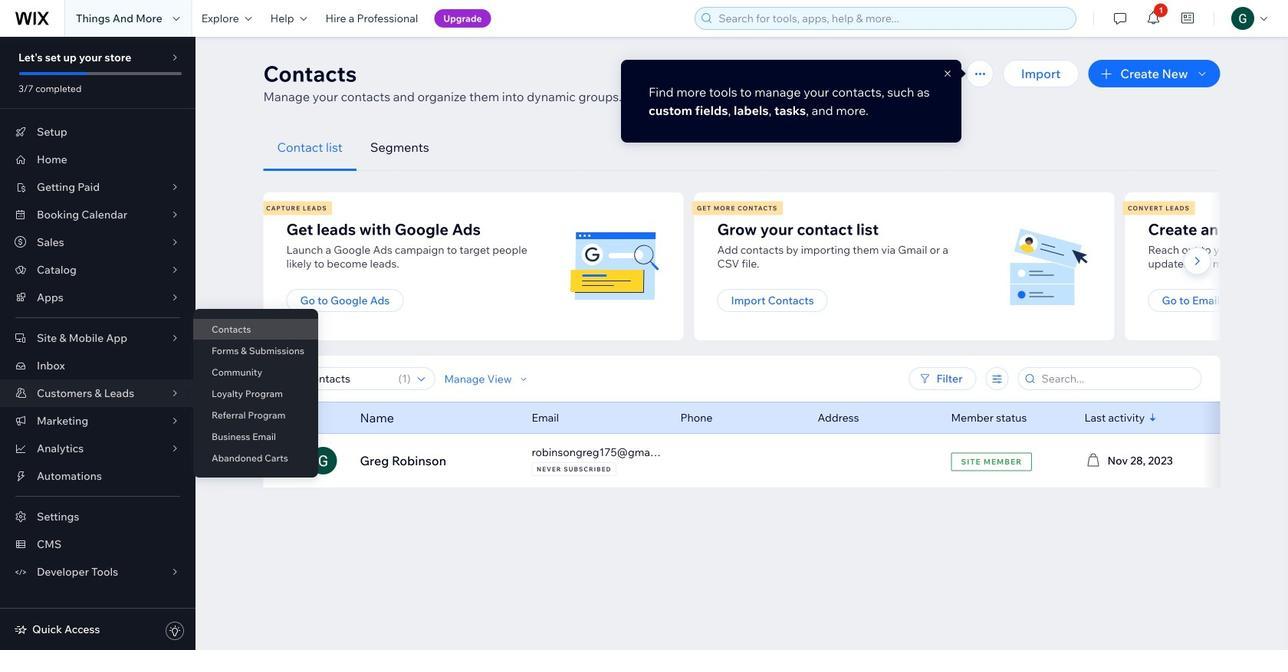 Task type: locate. For each thing, give the bounding box(es) containing it.
sidebar element
[[0, 37, 196, 650]]

Unsaved view field
[[287, 368, 394, 389]]

None checkbox
[[282, 409, 294, 427], [282, 452, 294, 470], [282, 409, 294, 427], [282, 452, 294, 470]]

tab list
[[263, 124, 1220, 171]]

list
[[261, 192, 1288, 340]]

Search for tools, apps, help & more... field
[[714, 8, 1071, 29]]

Search... field
[[1037, 368, 1196, 389]]

greg robinson image
[[309, 447, 337, 475]]



Task type: vqa. For each thing, say whether or not it's contained in the screenshot.
Search for tools, apps, help & more... "FIELD"
yes



